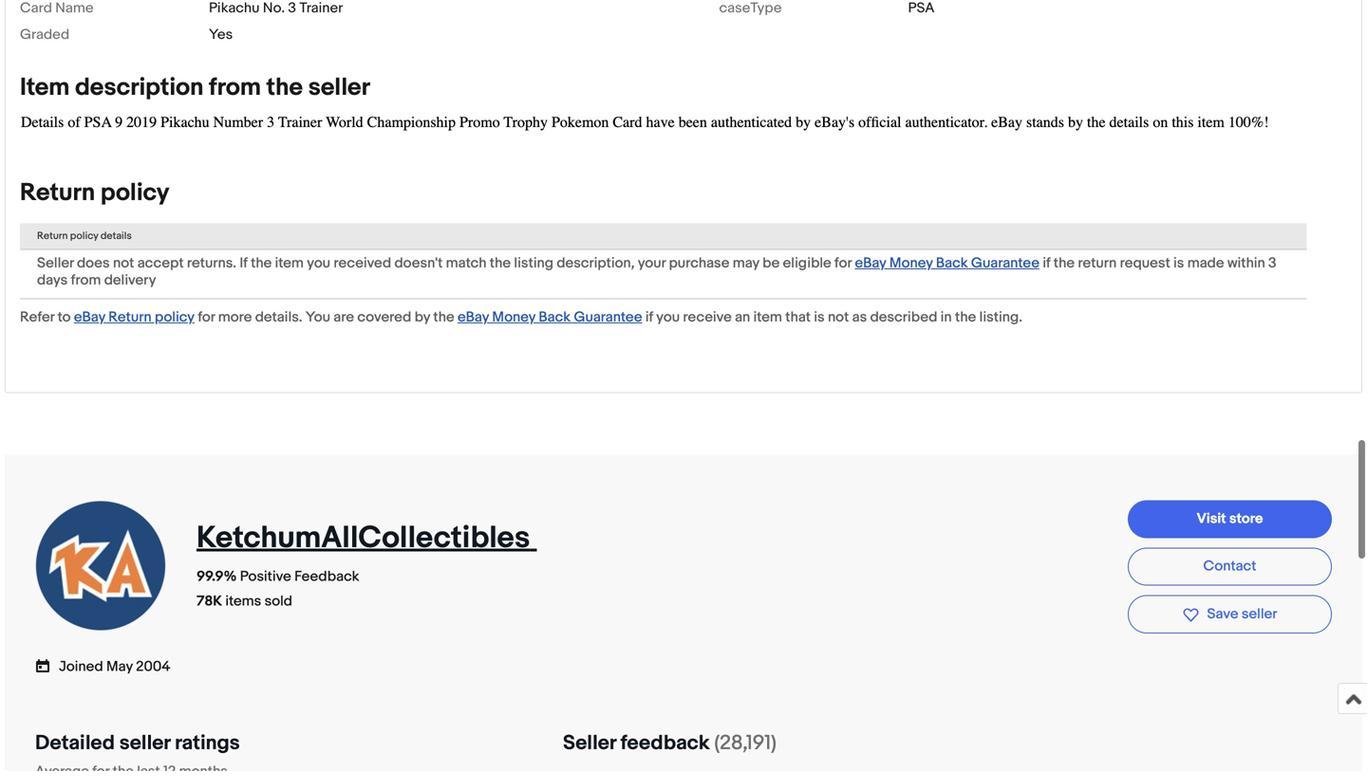 Task type: vqa. For each thing, say whether or not it's contained in the screenshot.
"(4,083)"
no



Task type: describe. For each thing, give the bounding box(es) containing it.
save seller
[[1207, 606, 1277, 624]]

policy for return policy
[[101, 179, 169, 208]]

ratings
[[175, 731, 240, 756]]

ketchumallcollectibles
[[197, 520, 530, 557]]

0 horizontal spatial for
[[198, 309, 215, 326]]

ketchumallcollectibles link
[[197, 520, 537, 557]]

by
[[415, 309, 430, 326]]

0 horizontal spatial if
[[646, 309, 653, 326]]

described
[[870, 309, 938, 326]]

contact
[[1203, 558, 1257, 576]]

return policy details
[[37, 230, 132, 243]]

ketchumallcollectibles image
[[34, 500, 167, 633]]

detailed
[[35, 731, 115, 756]]

0 horizontal spatial item
[[275, 255, 304, 272]]

received
[[334, 255, 391, 272]]

contact link
[[1128, 549, 1332, 586]]

0 horizontal spatial you
[[307, 255, 330, 272]]

seller for detailed seller ratings
[[119, 731, 170, 756]]

listing
[[514, 255, 554, 272]]

1 horizontal spatial seller
[[308, 73, 370, 103]]

78k
[[197, 593, 222, 610]]

seller for seller feedback (28,191)
[[563, 731, 616, 756]]

return policy
[[20, 179, 169, 208]]

item
[[20, 73, 70, 103]]

save
[[1207, 606, 1239, 624]]

in
[[941, 309, 952, 326]]

does
[[77, 255, 110, 272]]

items
[[225, 593, 261, 610]]

refer to ebay return policy for more details. you are covered by the ebay money back guarantee if you receive an item that is not as described in the listing.
[[20, 309, 1023, 326]]

to
[[58, 309, 71, 326]]

2 vertical spatial return
[[109, 309, 152, 326]]

if the return request is made within 3 days from delivery
[[37, 255, 1277, 289]]

1 vertical spatial back
[[539, 309, 571, 326]]

item description from the seller
[[20, 73, 370, 103]]

purchase
[[669, 255, 730, 272]]

doesn't
[[395, 255, 443, 272]]

return
[[1078, 255, 1117, 272]]

sold
[[265, 593, 292, 610]]

0 horizontal spatial ebay
[[74, 309, 105, 326]]

positive
[[240, 569, 291, 586]]

refer
[[20, 309, 54, 326]]

the inside the if the return request is made within 3 days from delivery
[[1054, 255, 1075, 272]]

match
[[446, 255, 487, 272]]

receive
[[683, 309, 732, 326]]

joined
[[59, 659, 103, 676]]

1 vertical spatial is
[[814, 309, 825, 326]]

returns.
[[187, 255, 236, 272]]

if inside the if the return request is made within 3 days from delivery
[[1043, 255, 1051, 272]]



Task type: locate. For each thing, give the bounding box(es) containing it.
1 vertical spatial seller
[[1242, 606, 1277, 624]]

0 vertical spatial money
[[890, 255, 933, 272]]

0 horizontal spatial money
[[492, 309, 536, 326]]

is left made
[[1174, 255, 1184, 272]]

0 horizontal spatial is
[[814, 309, 825, 326]]

ebay right to
[[74, 309, 105, 326]]

0 horizontal spatial seller
[[37, 255, 74, 272]]

0 horizontal spatial seller
[[119, 731, 170, 756]]

1 vertical spatial from
[[71, 272, 101, 289]]

from
[[209, 73, 261, 103], [71, 272, 101, 289]]

for left more
[[198, 309, 215, 326]]

money up described
[[890, 255, 933, 272]]

ebay up as
[[855, 255, 886, 272]]

eligible
[[783, 255, 831, 272]]

return for return policy details
[[37, 230, 68, 243]]

feedback
[[294, 569, 359, 586]]

99.9% positive feedback 78k items sold
[[197, 569, 359, 610]]

0 vertical spatial seller
[[308, 73, 370, 103]]

1 vertical spatial not
[[828, 309, 849, 326]]

is right that
[[814, 309, 825, 326]]

0 horizontal spatial not
[[113, 255, 134, 272]]

is inside the if the return request is made within 3 days from delivery
[[1174, 255, 1184, 272]]

made
[[1187, 255, 1224, 272]]

2004
[[136, 659, 171, 676]]

that
[[785, 309, 811, 326]]

item
[[275, 255, 304, 272], [754, 309, 782, 326]]

may
[[106, 659, 133, 676]]

money
[[890, 255, 933, 272], [492, 309, 536, 326]]

policy
[[101, 179, 169, 208], [70, 230, 98, 243], [155, 309, 195, 326]]

0 vertical spatial for
[[835, 255, 852, 272]]

seller inside button
[[1242, 606, 1277, 624]]

0 horizontal spatial ebay money back guarantee link
[[458, 309, 642, 326]]

1 horizontal spatial ebay
[[458, 309, 489, 326]]

2 vertical spatial policy
[[155, 309, 195, 326]]

be
[[763, 255, 780, 272]]

if
[[240, 255, 248, 272]]

return up days
[[37, 230, 68, 243]]

description,
[[557, 255, 635, 272]]

you left receive
[[656, 309, 680, 326]]

not
[[113, 255, 134, 272], [828, 309, 849, 326]]

item right the if
[[275, 255, 304, 272]]

return down "delivery"
[[109, 309, 152, 326]]

1 horizontal spatial is
[[1174, 255, 1184, 272]]

0 vertical spatial policy
[[101, 179, 169, 208]]

policy up does
[[70, 230, 98, 243]]

1 horizontal spatial item
[[754, 309, 782, 326]]

back up the 'in'
[[936, 255, 968, 272]]

save seller button
[[1128, 596, 1332, 634]]

from down yes
[[209, 73, 261, 103]]

1 vertical spatial guarantee
[[574, 309, 642, 326]]

1 vertical spatial money
[[492, 309, 536, 326]]

1 horizontal spatial guarantee
[[971, 255, 1040, 272]]

seller does not accept returns. if the item you received doesn't match the listing description, your purchase may be eligible for ebay money back guarantee
[[37, 255, 1040, 272]]

0 vertical spatial guarantee
[[971, 255, 1040, 272]]

delivery
[[104, 272, 156, 289]]

ebay money back guarantee link up the 'in'
[[855, 255, 1040, 272]]

ebay right by
[[458, 309, 489, 326]]

99.9%
[[197, 569, 237, 586]]

seller left feedback
[[563, 731, 616, 756]]

1 vertical spatial item
[[754, 309, 782, 326]]

you left received
[[307, 255, 330, 272]]

(28,191)
[[714, 731, 777, 756]]

from inside the if the return request is made within 3 days from delivery
[[71, 272, 101, 289]]

0 vertical spatial item
[[275, 255, 304, 272]]

are
[[334, 309, 354, 326]]

0 vertical spatial if
[[1043, 255, 1051, 272]]

guarantee
[[971, 255, 1040, 272], [574, 309, 642, 326]]

days
[[37, 272, 68, 289]]

1 horizontal spatial for
[[835, 255, 852, 272]]

1 vertical spatial return
[[37, 230, 68, 243]]

ebay return policy link
[[74, 309, 195, 326]]

return for return policy
[[20, 179, 95, 208]]

seller for seller does not accept returns. if the item you received doesn't match the listing description, your purchase may be eligible for ebay money back guarantee
[[37, 255, 74, 272]]

you
[[306, 309, 330, 326]]

listing.
[[979, 309, 1023, 326]]

seller feedback (28,191)
[[563, 731, 777, 756]]

graded
[[20, 26, 70, 43]]

within
[[1228, 255, 1265, 272]]

seller
[[37, 255, 74, 272], [563, 731, 616, 756]]

3
[[1269, 255, 1277, 272]]

seller for save seller
[[1242, 606, 1277, 624]]

1 horizontal spatial you
[[656, 309, 680, 326]]

visit store
[[1197, 511, 1263, 528]]

if down the if the return request is made within 3 days from delivery on the top of page
[[646, 309, 653, 326]]

ebay money back guarantee link
[[855, 255, 1040, 272], [458, 309, 642, 326]]

accept
[[137, 255, 184, 272]]

policy for return policy details
[[70, 230, 98, 243]]

yes
[[209, 26, 233, 43]]

back down seller does not accept returns. if the item you received doesn't match the listing description, your purchase may be eligible for ebay money back guarantee
[[539, 309, 571, 326]]

seller left does
[[37, 255, 74, 272]]

1 horizontal spatial ebay money back guarantee link
[[855, 255, 1040, 272]]

1 vertical spatial if
[[646, 309, 653, 326]]

0 vertical spatial back
[[936, 255, 968, 272]]

guarantee down the description,
[[574, 309, 642, 326]]

1 horizontal spatial not
[[828, 309, 849, 326]]

return
[[20, 179, 95, 208], [37, 230, 68, 243], [109, 309, 152, 326]]

not left as
[[828, 309, 849, 326]]

1 horizontal spatial seller
[[563, 731, 616, 756]]

feedback
[[621, 731, 710, 756]]

may
[[733, 255, 759, 272]]

2 horizontal spatial ebay
[[855, 255, 886, 272]]

1 vertical spatial for
[[198, 309, 215, 326]]

return up return policy details
[[20, 179, 95, 208]]

if left the return
[[1043, 255, 1051, 272]]

1 horizontal spatial from
[[209, 73, 261, 103]]

1 vertical spatial you
[[656, 309, 680, 326]]

2 horizontal spatial seller
[[1242, 606, 1277, 624]]

back
[[936, 255, 968, 272], [539, 309, 571, 326]]

1 horizontal spatial if
[[1043, 255, 1051, 272]]

1 horizontal spatial money
[[890, 255, 933, 272]]

0 vertical spatial from
[[209, 73, 261, 103]]

your
[[638, 255, 666, 272]]

for right eligible on the right top
[[835, 255, 852, 272]]

1 vertical spatial policy
[[70, 230, 98, 243]]

store
[[1229, 511, 1263, 528]]

if
[[1043, 255, 1051, 272], [646, 309, 653, 326]]

details
[[101, 230, 132, 243]]

description
[[75, 73, 204, 103]]

item right an
[[754, 309, 782, 326]]

0 vertical spatial return
[[20, 179, 95, 208]]

0 vertical spatial ebay money back guarantee link
[[855, 255, 1040, 272]]

detailed seller ratings
[[35, 731, 240, 756]]

money down listing
[[492, 309, 536, 326]]

0 vertical spatial seller
[[37, 255, 74, 272]]

0 horizontal spatial guarantee
[[574, 309, 642, 326]]

text__icon wrapper image
[[35, 657, 59, 674]]

policy down accept
[[155, 309, 195, 326]]

0 vertical spatial you
[[307, 255, 330, 272]]

0 vertical spatial is
[[1174, 255, 1184, 272]]

request
[[1120, 255, 1170, 272]]

0 vertical spatial not
[[113, 255, 134, 272]]

ebay money back guarantee link down seller does not accept returns. if the item you received doesn't match the listing description, your purchase may be eligible for ebay money back guarantee
[[458, 309, 642, 326]]

0 horizontal spatial from
[[71, 272, 101, 289]]

policy up details
[[101, 179, 169, 208]]

covered
[[357, 309, 411, 326]]

0 horizontal spatial back
[[539, 309, 571, 326]]

an
[[735, 309, 750, 326]]

from right days
[[71, 272, 101, 289]]

2 vertical spatial seller
[[119, 731, 170, 756]]

joined may 2004
[[59, 659, 171, 676]]

more
[[218, 309, 252, 326]]

for
[[835, 255, 852, 272], [198, 309, 215, 326]]

visit
[[1197, 511, 1226, 528]]

guarantee up listing.
[[971, 255, 1040, 272]]

ebay
[[855, 255, 886, 272], [74, 309, 105, 326], [458, 309, 489, 326]]

1 vertical spatial seller
[[563, 731, 616, 756]]

is
[[1174, 255, 1184, 272], [814, 309, 825, 326]]

you
[[307, 255, 330, 272], [656, 309, 680, 326]]

details.
[[255, 309, 302, 326]]

1 horizontal spatial back
[[936, 255, 968, 272]]

the
[[266, 73, 303, 103], [251, 255, 272, 272], [490, 255, 511, 272], [1054, 255, 1075, 272], [433, 309, 454, 326], [955, 309, 976, 326]]

1 vertical spatial ebay money back guarantee link
[[458, 309, 642, 326]]

as
[[852, 309, 867, 326]]

seller
[[308, 73, 370, 103], [1242, 606, 1277, 624], [119, 731, 170, 756]]

not down details
[[113, 255, 134, 272]]

visit store link
[[1128, 501, 1332, 539]]



